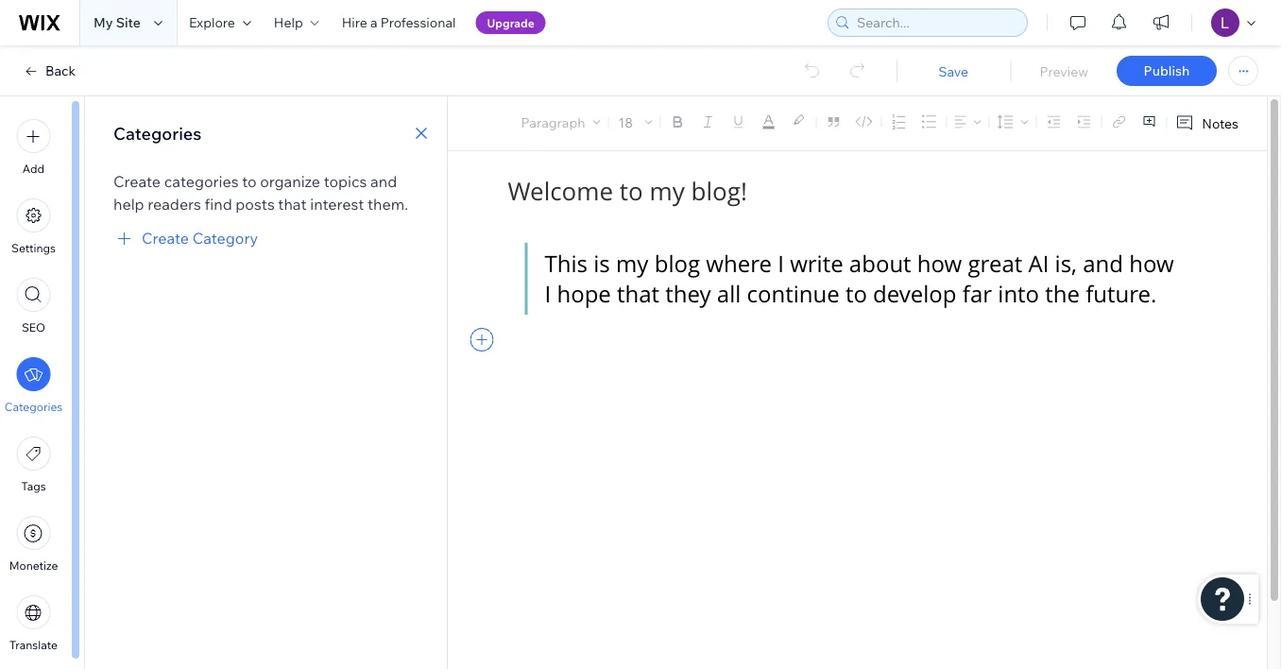 Task type: describe. For each thing, give the bounding box(es) containing it.
paragraph
[[521, 114, 586, 130]]

help button
[[263, 0, 331, 45]]

0 vertical spatial categories
[[113, 122, 202, 144]]

tags button
[[17, 437, 51, 493]]

0 horizontal spatial i
[[545, 279, 551, 309]]

where
[[706, 249, 772, 279]]

Search... field
[[852, 9, 1022, 36]]

and inside this is my blog where i write about how great ai is, and how i hope that they all continue to develop far into the future.
[[1083, 249, 1124, 279]]

my site
[[94, 14, 141, 31]]

publish button
[[1117, 56, 1217, 86]]

monetize button
[[9, 516, 58, 573]]

explore
[[189, 14, 235, 31]]

upgrade
[[487, 16, 535, 30]]

a
[[370, 14, 378, 31]]

continue
[[747, 279, 840, 309]]

that inside create categories to organize topics and help readers find posts that interest them.
[[278, 195, 307, 214]]

categories button
[[5, 357, 63, 414]]

monetize
[[9, 559, 58, 573]]

create category
[[142, 229, 258, 248]]

about
[[850, 249, 912, 279]]

hire
[[342, 14, 367, 31]]

my
[[94, 14, 113, 31]]

this is my blog where i write about how great ai is, and how i hope that they all continue to develop far into the future.
[[545, 249, 1180, 309]]

organize
[[260, 172, 321, 191]]

2 how from the left
[[1130, 249, 1175, 279]]

add button
[[17, 119, 51, 176]]

hire a professional
[[342, 14, 456, 31]]

1 how from the left
[[918, 249, 962, 279]]

develop
[[873, 279, 957, 309]]

create categories to organize topics and help readers find posts that interest them.
[[113, 172, 408, 214]]

to inside this is my blog where i write about how great ai is, and how i hope that they all continue to develop far into the future.
[[846, 279, 868, 309]]

create for create category
[[142, 229, 189, 248]]

posts
[[236, 195, 275, 214]]

categories
[[164, 172, 239, 191]]

category
[[193, 229, 258, 248]]

settings button
[[11, 198, 56, 255]]

create for create categories to organize topics and help readers find posts that interest them.
[[113, 172, 161, 191]]

save button
[[916, 63, 992, 80]]

help
[[113, 195, 144, 214]]

far
[[963, 279, 993, 309]]



Task type: locate. For each thing, give the bounding box(es) containing it.
menu containing add
[[0, 108, 67, 664]]

site
[[116, 14, 141, 31]]

1 vertical spatial that
[[617, 279, 660, 309]]

that right is
[[617, 279, 660, 309]]

1 horizontal spatial how
[[1130, 249, 1175, 279]]

create category button
[[113, 227, 258, 250]]

create up help
[[113, 172, 161, 191]]

to up the posts
[[242, 172, 257, 191]]

0 horizontal spatial how
[[918, 249, 962, 279]]

1 horizontal spatial categories
[[113, 122, 202, 144]]

create down readers
[[142, 229, 189, 248]]

how
[[918, 249, 962, 279], [1130, 249, 1175, 279]]

topics
[[324, 172, 367, 191]]

readers
[[148, 195, 201, 214]]

categories up categories
[[113, 122, 202, 144]]

create
[[113, 172, 161, 191], [142, 229, 189, 248]]

notes button
[[1169, 111, 1245, 136]]

0 horizontal spatial categories
[[5, 400, 63, 414]]

save
[[939, 63, 969, 79]]

0 vertical spatial and
[[371, 172, 397, 191]]

1 horizontal spatial that
[[617, 279, 660, 309]]

paragraph button
[[518, 109, 604, 135]]

menu
[[0, 108, 67, 664]]

they
[[666, 279, 711, 309]]

is,
[[1055, 249, 1078, 279]]

1 vertical spatial create
[[142, 229, 189, 248]]

tags
[[21, 479, 46, 493]]

ai
[[1029, 249, 1050, 279]]

0 vertical spatial create
[[113, 172, 161, 191]]

back
[[45, 62, 76, 79]]

how left far
[[918, 249, 962, 279]]

1 vertical spatial and
[[1083, 249, 1124, 279]]

translate button
[[9, 595, 58, 652]]

back button
[[23, 62, 76, 79]]

categories up tags button
[[5, 400, 63, 414]]

add
[[23, 162, 45, 176]]

them.
[[368, 195, 408, 214]]

into
[[998, 279, 1040, 309]]

i left write
[[778, 249, 784, 279]]

0 vertical spatial that
[[278, 195, 307, 214]]

create inside create categories to organize topics and help readers find posts that interest them.
[[113, 172, 161, 191]]

1 vertical spatial to
[[846, 279, 868, 309]]

professional
[[381, 14, 456, 31]]

Add a Catchy Title text field
[[508, 175, 1195, 208]]

categories
[[113, 122, 202, 144], [5, 400, 63, 414]]

and up them.
[[371, 172, 397, 191]]

0 horizontal spatial and
[[371, 172, 397, 191]]

future.
[[1086, 279, 1157, 309]]

1 horizontal spatial i
[[778, 249, 784, 279]]

help
[[274, 14, 303, 31]]

that inside this is my blog where i write about how great ai is, and how i hope that they all continue to develop far into the future.
[[617, 279, 660, 309]]

0 vertical spatial to
[[242, 172, 257, 191]]

0 horizontal spatial to
[[242, 172, 257, 191]]

translate
[[9, 638, 58, 652]]

upgrade button
[[476, 11, 546, 34]]

and inside create categories to organize topics and help readers find posts that interest them.
[[371, 172, 397, 191]]

i
[[778, 249, 784, 279], [545, 279, 551, 309]]

i left hope
[[545, 279, 551, 309]]

my
[[616, 249, 649, 279]]

to inside create categories to organize topics and help readers find posts that interest them.
[[242, 172, 257, 191]]

hope
[[557, 279, 611, 309]]

to right write
[[846, 279, 868, 309]]

this
[[545, 249, 588, 279]]

that down organize
[[278, 195, 307, 214]]

write
[[790, 249, 844, 279]]

great
[[968, 249, 1023, 279]]

the
[[1046, 279, 1080, 309]]

interest
[[310, 195, 364, 214]]

publish
[[1144, 62, 1190, 79]]

all
[[717, 279, 741, 309]]

categories inside menu
[[5, 400, 63, 414]]

and
[[371, 172, 397, 191], [1083, 249, 1124, 279]]

settings
[[11, 241, 56, 255]]

that
[[278, 195, 307, 214], [617, 279, 660, 309]]

is
[[594, 249, 610, 279]]

1 horizontal spatial to
[[846, 279, 868, 309]]

to
[[242, 172, 257, 191], [846, 279, 868, 309]]

1 horizontal spatial and
[[1083, 249, 1124, 279]]

seo button
[[17, 278, 51, 335]]

find
[[205, 195, 232, 214]]

notes
[[1203, 115, 1239, 131]]

blog
[[655, 249, 701, 279]]

how right is,
[[1130, 249, 1175, 279]]

and right is,
[[1083, 249, 1124, 279]]

seo
[[22, 320, 45, 335]]

0 horizontal spatial that
[[278, 195, 307, 214]]

create inside button
[[142, 229, 189, 248]]

1 vertical spatial categories
[[5, 400, 63, 414]]

hire a professional link
[[331, 0, 467, 45]]



Task type: vqa. For each thing, say whether or not it's contained in the screenshot.
Search for tools, apps, help & more... Field
no



